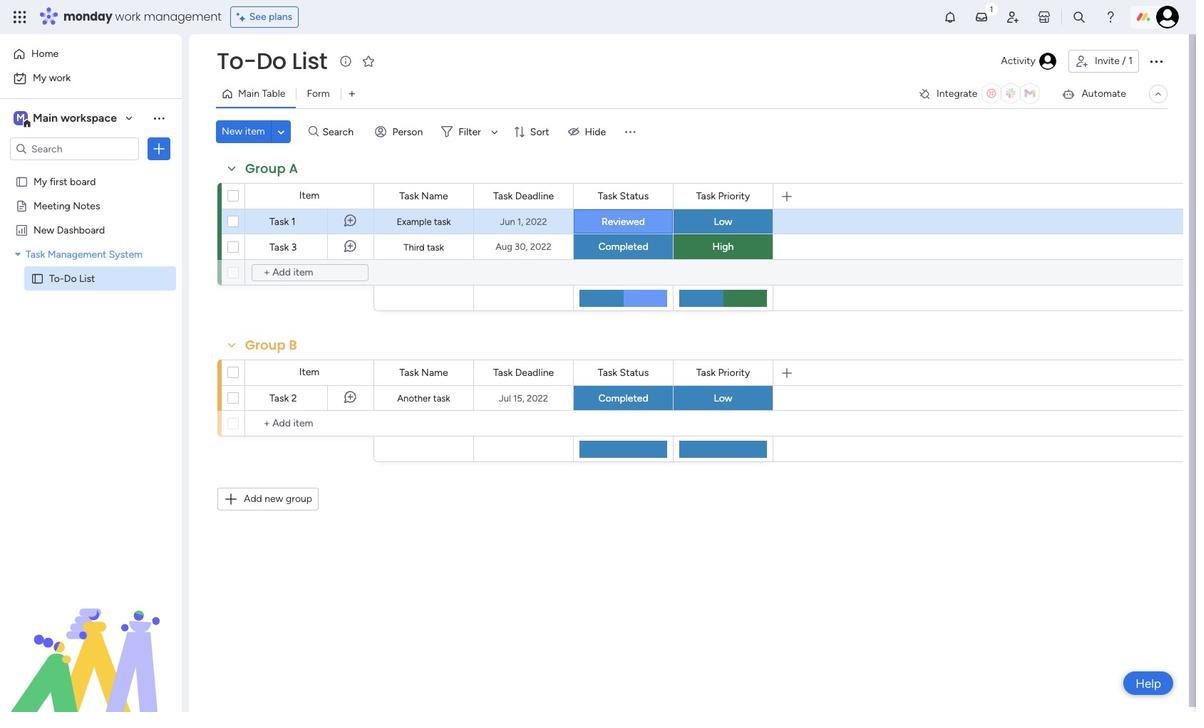 Task type: vqa. For each thing, say whether or not it's contained in the screenshot.
templates
no



Task type: locate. For each thing, give the bounding box(es) containing it.
status for group b
[[620, 367, 649, 379]]

angle down image
[[278, 127, 285, 137]]

1 deadline from the top
[[515, 190, 554, 202]]

high
[[713, 241, 734, 253]]

1 vertical spatial low
[[714, 392, 733, 405]]

main inside workspace selection element
[[33, 111, 58, 125]]

1 completed from the top
[[598, 241, 649, 253]]

0 vertical spatial completed
[[598, 241, 649, 253]]

main
[[238, 88, 260, 100], [33, 111, 58, 125]]

integrate
[[937, 88, 978, 100]]

0 vertical spatial task status field
[[594, 189, 652, 204]]

1 task name from the top
[[399, 190, 448, 202]]

2022
[[526, 216, 547, 227], [530, 242, 552, 252], [527, 393, 548, 404]]

my first board
[[34, 175, 96, 188]]

0 horizontal spatial do
[[64, 272, 77, 284]]

1 vertical spatial new
[[34, 224, 54, 236]]

1 vertical spatial 1
[[291, 216, 296, 228]]

1 task name field from the top
[[396, 189, 452, 204]]

group left a
[[245, 160, 286, 178]]

invite / 1
[[1095, 55, 1133, 67]]

1 vertical spatial item
[[299, 366, 320, 379]]

2 task status field from the top
[[594, 365, 652, 381]]

deadline
[[515, 190, 554, 202], [515, 367, 554, 379]]

1 vertical spatial to-do list
[[49, 272, 95, 284]]

1 low from the top
[[714, 216, 733, 228]]

1 vertical spatial task name
[[399, 367, 448, 379]]

public board image down task management system
[[31, 272, 44, 285]]

Group A field
[[242, 160, 302, 178]]

2 task priority field from the top
[[693, 365, 754, 381]]

0 vertical spatial to-do list
[[217, 45, 327, 77]]

0 vertical spatial to-
[[217, 45, 256, 77]]

1 task status field from the top
[[594, 189, 652, 204]]

0 vertical spatial task name
[[399, 190, 448, 202]]

0 vertical spatial main
[[238, 88, 260, 100]]

main right workspace icon
[[33, 111, 58, 125]]

0 horizontal spatial public board image
[[15, 199, 29, 212]]

1 task deadline field from the top
[[490, 189, 558, 204]]

0 vertical spatial task priority
[[696, 190, 750, 202]]

help button
[[1124, 672, 1174, 696]]

my inside list box
[[34, 175, 47, 188]]

group
[[286, 493, 312, 505]]

0 vertical spatial item
[[299, 190, 320, 202]]

Task Priority field
[[693, 189, 754, 204], [693, 365, 754, 381]]

plans
[[269, 11, 292, 23]]

0 vertical spatial options image
[[1148, 53, 1165, 70]]

1 vertical spatial public board image
[[31, 272, 44, 285]]

2 vertical spatial 2022
[[527, 393, 548, 404]]

options image right /
[[1148, 53, 1165, 70]]

0 vertical spatial priority
[[718, 190, 750, 202]]

option
[[0, 169, 182, 171]]

work right monday
[[115, 9, 141, 25]]

task for another task
[[433, 394, 450, 404]]

item
[[299, 190, 320, 202], [299, 366, 320, 379]]

1 vertical spatial my
[[34, 175, 47, 188]]

task right another
[[433, 394, 450, 404]]

new right public dashboard icon
[[34, 224, 54, 236]]

1 vertical spatial deadline
[[515, 367, 554, 379]]

Search in workspace field
[[30, 141, 119, 157]]

m
[[16, 112, 25, 124]]

0 vertical spatial list
[[292, 45, 327, 77]]

public board image for meeting notes
[[15, 199, 29, 212]]

0 vertical spatial 1
[[1129, 55, 1133, 67]]

0 vertical spatial task deadline
[[493, 190, 554, 202]]

1 vertical spatial task deadline field
[[490, 365, 558, 381]]

2 task deadline from the top
[[493, 367, 554, 379]]

0 vertical spatial name
[[421, 190, 448, 202]]

home link
[[9, 43, 173, 66]]

1 group from the top
[[245, 160, 286, 178]]

name up example task
[[421, 190, 448, 202]]

my work option
[[9, 67, 173, 90]]

new left item at top left
[[222, 125, 243, 138]]

task
[[434, 217, 451, 227], [427, 242, 444, 253], [433, 394, 450, 404]]

work down home
[[49, 72, 71, 84]]

meeting
[[34, 200, 70, 212]]

to- up main table button
[[217, 45, 256, 77]]

1 vertical spatial work
[[49, 72, 71, 84]]

list box
[[0, 166, 182, 483]]

0 vertical spatial my
[[33, 72, 46, 84]]

1 vertical spatial task priority
[[696, 367, 750, 379]]

to- down management
[[49, 272, 64, 284]]

task deadline
[[493, 190, 554, 202], [493, 367, 554, 379]]

v2 search image
[[309, 124, 319, 140]]

dashboard
[[57, 224, 105, 236]]

public board image up public dashboard icon
[[15, 199, 29, 212]]

0 vertical spatial do
[[256, 45, 286, 77]]

task right example
[[434, 217, 451, 227]]

to-do list down management
[[49, 272, 95, 284]]

deadline up jun 1, 2022
[[515, 190, 554, 202]]

name
[[421, 190, 448, 202], [421, 367, 448, 379]]

jun
[[500, 216, 515, 227]]

1 vertical spatial task
[[427, 242, 444, 253]]

priority for b
[[718, 367, 750, 379]]

see plans button
[[230, 6, 299, 28]]

work
[[115, 9, 141, 25], [49, 72, 71, 84]]

task priority for b
[[696, 367, 750, 379]]

home
[[31, 48, 59, 60]]

group for group b
[[245, 337, 286, 354]]

task for example task
[[434, 217, 451, 227]]

0 horizontal spatial work
[[49, 72, 71, 84]]

deadline for first task deadline field from the bottom of the page
[[515, 367, 554, 379]]

2022 right 30,
[[530, 242, 552, 252]]

workspace selection element
[[14, 110, 119, 128]]

main for main workspace
[[33, 111, 58, 125]]

1 vertical spatial completed
[[598, 392, 649, 405]]

30,
[[515, 242, 528, 252]]

1 horizontal spatial public board image
[[31, 272, 44, 285]]

do up table
[[256, 45, 286, 77]]

deadline up jul 15, 2022
[[515, 367, 554, 379]]

1 horizontal spatial main
[[238, 88, 260, 100]]

1 inside button
[[1129, 55, 1133, 67]]

0 vertical spatial 2022
[[526, 216, 547, 227]]

work for my
[[49, 72, 71, 84]]

new
[[222, 125, 243, 138], [34, 224, 54, 236]]

work inside option
[[49, 72, 71, 84]]

update feed image
[[975, 10, 989, 24]]

group
[[245, 160, 286, 178], [245, 337, 286, 354]]

new inside 'button'
[[222, 125, 243, 138]]

1 item from the top
[[299, 190, 320, 202]]

home option
[[9, 43, 173, 66]]

aug
[[496, 242, 513, 252]]

do
[[256, 45, 286, 77], [64, 272, 77, 284]]

2 task status from the top
[[598, 367, 649, 379]]

2 task priority from the top
[[696, 367, 750, 379]]

task priority for a
[[696, 190, 750, 202]]

1 right /
[[1129, 55, 1133, 67]]

1 name from the top
[[421, 190, 448, 202]]

0 horizontal spatial list
[[79, 272, 95, 284]]

1 up 3
[[291, 216, 296, 228]]

to-do list
[[217, 45, 327, 77], [49, 272, 95, 284]]

0 vertical spatial deadline
[[515, 190, 554, 202]]

1 vertical spatial task deadline
[[493, 367, 554, 379]]

task for third task
[[427, 242, 444, 253]]

2 item from the top
[[299, 366, 320, 379]]

15,
[[513, 393, 525, 404]]

item down group a field
[[299, 190, 320, 202]]

1 vertical spatial to-
[[49, 272, 64, 284]]

see plans
[[249, 11, 292, 23]]

lottie animation element
[[0, 569, 182, 713]]

item down group b field
[[299, 366, 320, 379]]

priority
[[718, 190, 750, 202], [718, 367, 750, 379]]

collapse board header image
[[1153, 88, 1164, 100]]

2
[[291, 393, 297, 405]]

0 horizontal spatial 1
[[291, 216, 296, 228]]

0 vertical spatial new
[[222, 125, 243, 138]]

add to favorites image
[[362, 54, 376, 68]]

form button
[[296, 83, 341, 106]]

1 vertical spatial 2022
[[530, 242, 552, 252]]

options image down workspace options image
[[152, 142, 166, 156]]

person
[[392, 126, 423, 138]]

low
[[714, 216, 733, 228], [714, 392, 733, 405]]

search everything image
[[1072, 10, 1087, 24]]

task priority field for group a
[[693, 189, 754, 204]]

task right third
[[427, 242, 444, 253]]

task deadline field up jul 15, 2022
[[490, 365, 558, 381]]

status
[[620, 190, 649, 202], [620, 367, 649, 379]]

completed
[[598, 241, 649, 253], [598, 392, 649, 405]]

1 vertical spatial task status field
[[594, 365, 652, 381]]

0 vertical spatial low
[[714, 216, 733, 228]]

0 vertical spatial group
[[245, 160, 286, 178]]

0 vertical spatial task priority field
[[693, 189, 754, 204]]

workspace image
[[14, 111, 28, 126]]

1 horizontal spatial do
[[256, 45, 286, 77]]

task name up the another task
[[399, 367, 448, 379]]

task deadline field up jun 1, 2022
[[490, 189, 558, 204]]

1 horizontal spatial 1
[[1129, 55, 1133, 67]]

0 horizontal spatial new
[[34, 224, 54, 236]]

management
[[144, 9, 222, 25]]

workspace options image
[[152, 111, 166, 125]]

0 vertical spatial task deadline field
[[490, 189, 558, 204]]

my left first in the top left of the page
[[34, 175, 47, 188]]

meeting notes
[[34, 200, 100, 212]]

1 horizontal spatial list
[[292, 45, 327, 77]]

1 vertical spatial group
[[245, 337, 286, 354]]

my work link
[[9, 67, 173, 90]]

group left b
[[245, 337, 286, 354]]

example
[[397, 217, 432, 227]]

1 task priority field from the top
[[693, 189, 754, 204]]

0 horizontal spatial to-do list
[[49, 272, 95, 284]]

status for group a
[[620, 190, 649, 202]]

task name up example task
[[399, 190, 448, 202]]

2022 right the 1,
[[526, 216, 547, 227]]

Task Status field
[[594, 189, 652, 204], [594, 365, 652, 381]]

another task
[[397, 394, 450, 404]]

1 vertical spatial priority
[[718, 367, 750, 379]]

1 vertical spatial task name field
[[396, 365, 452, 381]]

/
[[1122, 55, 1126, 67]]

1 vertical spatial name
[[421, 367, 448, 379]]

task deadline up jul 15, 2022
[[493, 367, 554, 379]]

list up "form"
[[292, 45, 327, 77]]

1 priority from the top
[[718, 190, 750, 202]]

0 vertical spatial public board image
[[15, 199, 29, 212]]

2 priority from the top
[[718, 367, 750, 379]]

0 horizontal spatial main
[[33, 111, 58, 125]]

options image
[[1148, 53, 1165, 70], [152, 142, 166, 156]]

add new group button
[[217, 488, 319, 511]]

0 horizontal spatial options image
[[152, 142, 166, 156]]

list down task management system
[[79, 272, 95, 284]]

1 task deadline from the top
[[493, 190, 554, 202]]

2 group from the top
[[245, 337, 286, 354]]

new for new dashboard
[[34, 224, 54, 236]]

add view image
[[349, 89, 355, 99]]

task status
[[598, 190, 649, 202], [598, 367, 649, 379]]

0 vertical spatial task name field
[[396, 189, 452, 204]]

task name
[[399, 190, 448, 202], [399, 367, 448, 379]]

task status for group b
[[598, 367, 649, 379]]

my
[[33, 72, 46, 84], [34, 175, 47, 188]]

1 vertical spatial status
[[620, 367, 649, 379]]

reviewed
[[602, 216, 645, 228]]

1 vertical spatial task status
[[598, 367, 649, 379]]

my inside option
[[33, 72, 46, 84]]

task status field for a
[[594, 189, 652, 204]]

task priority
[[696, 190, 750, 202], [696, 367, 750, 379]]

item for a
[[299, 190, 320, 202]]

1 vertical spatial do
[[64, 272, 77, 284]]

new for new item
[[222, 125, 243, 138]]

task priority field for group b
[[693, 365, 754, 381]]

2022 right 15,
[[527, 393, 548, 404]]

main workspace
[[33, 111, 117, 125]]

sort button
[[507, 120, 558, 143]]

to- inside list box
[[49, 272, 64, 284]]

task deadline up jun 1, 2022
[[493, 190, 554, 202]]

2 vertical spatial task
[[433, 394, 450, 404]]

automate
[[1082, 88, 1126, 100]]

1,
[[518, 216, 523, 227]]

0 horizontal spatial to-
[[49, 272, 64, 284]]

main left table
[[238, 88, 260, 100]]

list box containing my first board
[[0, 166, 182, 483]]

0 vertical spatial work
[[115, 9, 141, 25]]

Task Deadline field
[[490, 189, 558, 204], [490, 365, 558, 381]]

1 status from the top
[[620, 190, 649, 202]]

2022 for high
[[530, 242, 552, 252]]

monday
[[63, 9, 112, 25]]

1
[[1129, 55, 1133, 67], [291, 216, 296, 228]]

Task Name field
[[396, 189, 452, 204], [396, 365, 452, 381]]

1 task status from the top
[[598, 190, 649, 202]]

1 horizontal spatial options image
[[1148, 53, 1165, 70]]

public board image
[[15, 199, 29, 212], [31, 272, 44, 285]]

do down management
[[64, 272, 77, 284]]

1 vertical spatial task priority field
[[693, 365, 754, 381]]

table
[[262, 88, 285, 100]]

1 horizontal spatial new
[[222, 125, 243, 138]]

0 vertical spatial status
[[620, 190, 649, 202]]

2 deadline from the top
[[515, 367, 554, 379]]

1 vertical spatial main
[[33, 111, 58, 125]]

task name field up the another task
[[396, 365, 452, 381]]

main inside main table button
[[238, 88, 260, 100]]

add
[[244, 493, 262, 505]]

sort
[[530, 126, 549, 138]]

to-do list up table
[[217, 45, 327, 77]]

0 vertical spatial task status
[[598, 190, 649, 202]]

my down home
[[33, 72, 46, 84]]

1 task priority from the top
[[696, 190, 750, 202]]

task name field up example task
[[396, 189, 452, 204]]

1 horizontal spatial work
[[115, 9, 141, 25]]

invite members image
[[1006, 10, 1020, 24]]

third
[[404, 242, 425, 253]]

1 vertical spatial list
[[79, 272, 95, 284]]

list
[[292, 45, 327, 77], [79, 272, 95, 284]]

to-
[[217, 45, 256, 77], [49, 272, 64, 284]]

name up the another task
[[421, 367, 448, 379]]

0 vertical spatial task
[[434, 217, 451, 227]]

2 status from the top
[[620, 367, 649, 379]]



Task type: describe. For each thing, give the bounding box(es) containing it.
my for my first board
[[34, 175, 47, 188]]

main for main table
[[238, 88, 260, 100]]

add new group
[[244, 493, 312, 505]]

task 1
[[269, 216, 296, 228]]

integrate button
[[913, 79, 1050, 109]]

item
[[245, 125, 265, 138]]

group for group a
[[245, 160, 286, 178]]

help image
[[1104, 10, 1118, 24]]

new
[[265, 493, 283, 505]]

invite
[[1095, 55, 1120, 67]]

jul
[[499, 393, 511, 404]]

activity
[[1001, 55, 1036, 67]]

a
[[289, 160, 298, 178]]

jun 1, 2022
[[500, 216, 547, 227]]

task status for group a
[[598, 190, 649, 202]]

1 horizontal spatial to-do list
[[217, 45, 327, 77]]

first
[[50, 175, 67, 188]]

lottie animation image
[[0, 569, 182, 713]]

work for monday
[[115, 9, 141, 25]]

public board image for to-do list
[[31, 272, 44, 285]]

management
[[48, 248, 106, 260]]

task 3
[[269, 242, 297, 254]]

do inside list box
[[64, 272, 77, 284]]

task inside list box
[[26, 248, 45, 260]]

1 horizontal spatial to-
[[217, 45, 256, 77]]

board
[[70, 175, 96, 188]]

task deadline for first task deadline field from the bottom of the page
[[493, 367, 554, 379]]

see
[[249, 11, 266, 23]]

workspace
[[61, 111, 117, 125]]

automate button
[[1056, 83, 1132, 106]]

group a
[[245, 160, 298, 178]]

help
[[1136, 677, 1161, 691]]

task management system
[[26, 248, 143, 260]]

invite / 1 button
[[1069, 50, 1139, 73]]

new dashboard
[[34, 224, 105, 236]]

1 image
[[985, 1, 998, 17]]

task 2
[[269, 393, 297, 405]]

2 low from the top
[[714, 392, 733, 405]]

item for b
[[299, 366, 320, 379]]

kendall parks image
[[1156, 6, 1179, 29]]

activity button
[[995, 50, 1063, 73]]

person button
[[370, 120, 432, 143]]

monday work management
[[63, 9, 222, 25]]

show board description image
[[337, 54, 355, 68]]

hide
[[585, 126, 606, 138]]

group b
[[245, 337, 297, 354]]

priority for a
[[718, 190, 750, 202]]

caret down image
[[15, 249, 21, 259]]

list inside list box
[[79, 272, 95, 284]]

2 task deadline field from the top
[[490, 365, 558, 381]]

task deadline for 2nd task deadline field from the bottom
[[493, 190, 554, 202]]

notifications image
[[943, 10, 957, 24]]

public board image
[[15, 175, 29, 188]]

3
[[291, 242, 297, 254]]

Group B field
[[242, 337, 301, 355]]

notes
[[73, 200, 100, 212]]

main table button
[[216, 83, 296, 106]]

2 task name field from the top
[[396, 365, 452, 381]]

public dashboard image
[[15, 223, 29, 237]]

2 completed from the top
[[598, 392, 649, 405]]

my for my work
[[33, 72, 46, 84]]

2 task name from the top
[[399, 367, 448, 379]]

To-Do List field
[[213, 45, 331, 77]]

Search field
[[319, 122, 362, 142]]

b
[[289, 337, 297, 354]]

filter button
[[436, 120, 503, 143]]

1 vertical spatial options image
[[152, 142, 166, 156]]

arrow down image
[[486, 123, 503, 140]]

example task
[[397, 217, 451, 227]]

select product image
[[13, 10, 27, 24]]

monday marketplace image
[[1037, 10, 1052, 24]]

filter
[[459, 126, 481, 138]]

my work
[[33, 72, 71, 84]]

hide button
[[562, 120, 615, 143]]

aug 30, 2022
[[496, 242, 552, 252]]

menu image
[[623, 125, 637, 139]]

main table
[[238, 88, 285, 100]]

+ Add item text field
[[252, 416, 368, 433]]

task status field for b
[[594, 365, 652, 381]]

third task
[[404, 242, 444, 253]]

2 name from the top
[[421, 367, 448, 379]]

new item
[[222, 125, 265, 138]]

jul 15, 2022
[[499, 393, 548, 404]]

2022 for completed
[[527, 393, 548, 404]]

deadline for 2nd task deadline field from the bottom
[[515, 190, 554, 202]]

+ Add item text field
[[252, 265, 369, 282]]

form
[[307, 88, 330, 100]]

system
[[109, 248, 143, 260]]

another
[[397, 394, 431, 404]]

new item button
[[216, 120, 271, 143]]



